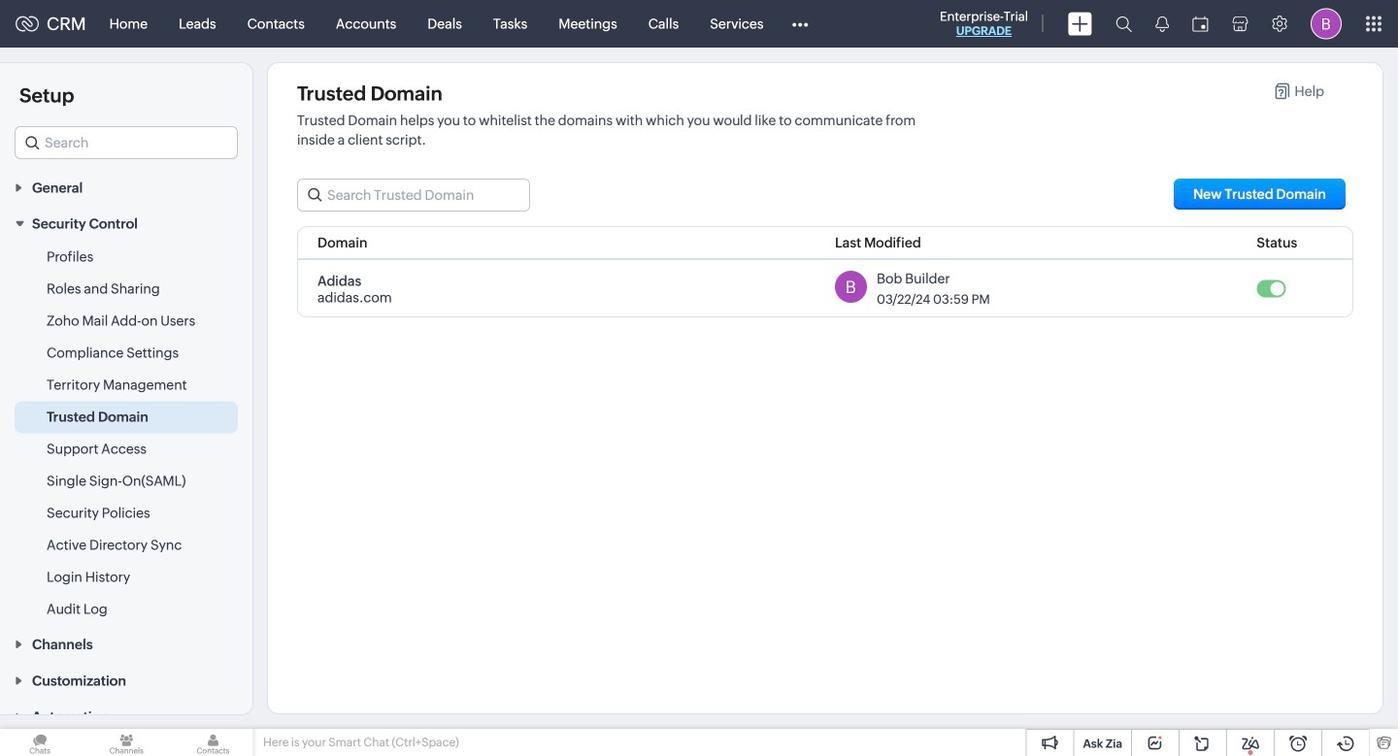 Task type: describe. For each thing, give the bounding box(es) containing it.
Other Modules field
[[779, 8, 821, 39]]

contacts image
[[173, 729, 253, 757]]

profile image
[[1311, 8, 1342, 39]]

Search text field
[[16, 127, 237, 158]]

search image
[[1116, 16, 1133, 32]]

signals image
[[1156, 16, 1170, 32]]

Search Trusted Domain text field
[[298, 180, 529, 211]]

logo image
[[16, 16, 39, 32]]



Task type: locate. For each thing, give the bounding box(es) containing it.
signals element
[[1144, 0, 1181, 48]]

search element
[[1104, 0, 1144, 48]]

chats image
[[0, 729, 80, 757]]

calendar image
[[1193, 16, 1209, 32]]

 image
[[835, 271, 867, 303]]

region
[[0, 242, 253, 626]]

create menu image
[[1069, 12, 1093, 35]]

profile element
[[1300, 0, 1354, 47]]

channels image
[[87, 729, 166, 757]]

create menu element
[[1057, 0, 1104, 47]]

None field
[[15, 126, 238, 159]]



Task type: vqa. For each thing, say whether or not it's contained in the screenshot.
'search' image
yes



